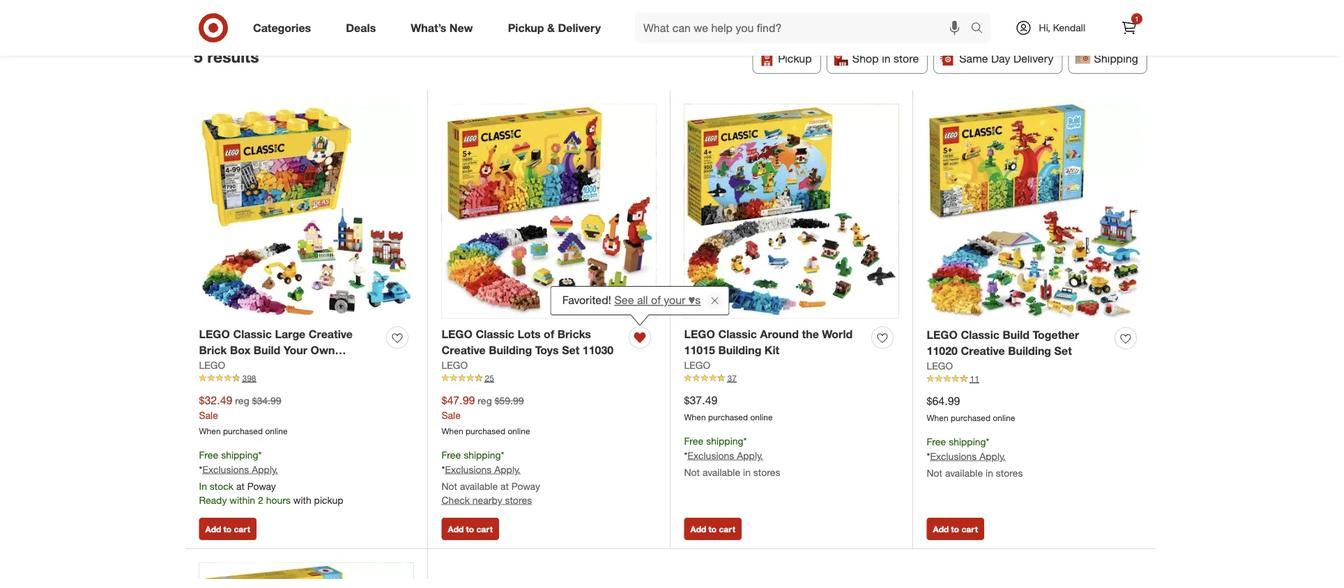 Task type: locate. For each thing, give the bounding box(es) containing it.
available for $64.99
[[945, 467, 983, 479]]

kit inside lego classic around the world 11015 building kit
[[765, 344, 779, 357]]

$59.99
[[495, 395, 524, 407]]

kids
[[276, 360, 300, 373]]

to for lego classic large creative brick box build your own creative toys, kids building kit 10698
[[223, 524, 232, 535]]

0 horizontal spatial poway
[[247, 481, 276, 493]]

building for lots
[[489, 344, 532, 357]]

exclusions apply. link up nearby
[[445, 464, 521, 476]]

creative up 25 on the left bottom
[[442, 344, 486, 357]]

sale
[[199, 410, 218, 422], [442, 410, 461, 422]]

2 add to cart button from the left
[[442, 518, 499, 541]]

build inside lego classic build together 11020 creative building set
[[1003, 329, 1030, 342]]

apply. inside free shipping * * exclusions apply. not available at poway check nearby stores
[[494, 464, 521, 476]]

when down $47.99 on the bottom left
[[442, 426, 463, 437]]

online down "$34.99"
[[265, 426, 288, 437]]

reg inside $32.49 reg $34.99 sale when purchased online
[[235, 395, 249, 407]]

0 horizontal spatial in
[[743, 467, 751, 479]]

0 horizontal spatial of
[[544, 328, 554, 342]]

0 horizontal spatial free shipping * * exclusions apply. not available in stores
[[684, 435, 780, 479]]

sale inside $32.49 reg $34.99 sale when purchased online
[[199, 410, 218, 422]]

add
[[205, 524, 221, 535], [448, 524, 464, 535], [690, 524, 706, 535], [933, 524, 949, 535]]

kit right kids at left bottom
[[349, 360, 364, 373]]

1 horizontal spatial build
[[1003, 329, 1030, 342]]

0 vertical spatial pickup
[[508, 21, 544, 35]]

* down $37.49
[[684, 450, 688, 462]]

online inside $32.49 reg $34.99 sale when purchased online
[[265, 426, 288, 437]]

0 horizontal spatial delivery
[[558, 21, 601, 35]]

lego classic creative party box play together set 11029 image
[[199, 563, 414, 580], [199, 563, 414, 580]]

to
[[223, 524, 232, 535], [466, 524, 474, 535], [709, 524, 717, 535], [951, 524, 959, 535]]

1 horizontal spatial delivery
[[1013, 52, 1054, 65]]

2 sale from the left
[[442, 410, 461, 422]]

at
[[236, 481, 245, 493], [500, 481, 509, 493]]

1 horizontal spatial poway
[[512, 481, 540, 493]]

shipping down $47.99 reg $59.99 sale when purchased online
[[464, 449, 501, 461]]

building inside lego classic build together 11020 creative building set
[[1008, 345, 1051, 358]]

available down $64.99 when purchased online
[[945, 467, 983, 479]]

1 vertical spatial pickup
[[778, 52, 812, 65]]

check nearby stores button
[[442, 494, 532, 508]]

purchased down $64.99
[[951, 413, 991, 424]]

when
[[684, 412, 706, 423], [927, 413, 948, 424], [199, 426, 221, 437], [442, 426, 463, 437]]

build inside lego classic large creative brick box build your own creative toys, kids building kit 10698
[[254, 344, 280, 357]]

not for $37.49
[[684, 467, 700, 479]]

free down $37.49
[[684, 435, 703, 448]]

2 horizontal spatial not
[[927, 467, 942, 479]]

reg
[[235, 395, 249, 407], [478, 395, 492, 407]]

apply. down '$37.49 when purchased online'
[[737, 450, 763, 462]]

tooltip containing favorited!
[[550, 286, 729, 316]]

poway up check nearby stores button
[[512, 481, 540, 493]]

1 poway from the left
[[247, 481, 276, 493]]

lego link
[[199, 359, 225, 373], [442, 359, 468, 373], [684, 359, 710, 373], [927, 359, 953, 373]]

poway inside free shipping * * exclusions apply. in stock at  poway ready within 2 hours with pickup
[[247, 481, 276, 493]]

exclusions for lego classic build together 11020 creative building set
[[930, 451, 977, 463]]

0 horizontal spatial kit
[[349, 360, 364, 373]]

exclusions apply. link down '$37.49 when purchased online'
[[688, 450, 763, 462]]

when down $64.99
[[927, 413, 948, 424]]

building down own
[[303, 360, 346, 373]]

apply. up nearby
[[494, 464, 521, 476]]

shop in store button
[[827, 43, 928, 74]]

$64.99
[[927, 395, 960, 408]]

exclusions for lego classic around the world 11015 building kit
[[688, 450, 734, 462]]

hours
[[266, 494, 291, 507]]

building inside lego classic lots of bricks creative building toys set 11030
[[489, 344, 532, 357]]

* down $32.49 reg $34.99 sale when purchased online
[[258, 449, 262, 461]]

11
[[970, 374, 979, 385]]

tooltip
[[550, 286, 729, 316]]

pickup for pickup
[[778, 52, 812, 65]]

stores for $64.99
[[996, 467, 1023, 479]]

build left together
[[1003, 329, 1030, 342]]

building for around
[[718, 344, 761, 357]]

at for $47.99
[[500, 481, 509, 493]]

add for lego classic around the world 11015 building kit
[[690, 524, 706, 535]]

of for bricks
[[544, 328, 554, 342]]

reg for $32.49
[[235, 395, 249, 407]]

add to cart
[[205, 524, 250, 535], [448, 524, 493, 535], [690, 524, 735, 535], [933, 524, 978, 535]]

exclusions apply. link down $64.99 when purchased online
[[930, 451, 1006, 463]]

1 cart from the left
[[234, 524, 250, 535]]

lego classic lots of bricks creative building toys set 11030 image
[[442, 104, 656, 319], [442, 104, 656, 319]]

398
[[242, 373, 256, 384]]

sale down $47.99 on the bottom left
[[442, 410, 461, 422]]

1 vertical spatial delivery
[[1013, 52, 1054, 65]]

of right "all"
[[651, 294, 661, 307]]

shipping for lego classic lots of bricks creative building toys set 11030
[[464, 449, 501, 461]]

* up check
[[442, 464, 445, 476]]

1 sale from the left
[[199, 410, 218, 422]]

available up check nearby stores button
[[460, 481, 498, 493]]

online down 37 link on the bottom of the page
[[750, 412, 773, 423]]

set
[[562, 344, 579, 357], [1054, 345, 1072, 358]]

toys,
[[246, 360, 273, 373]]

$47.99 reg $59.99 sale when purchased online
[[442, 394, 530, 437]]

0 horizontal spatial sale
[[199, 410, 218, 422]]

0 horizontal spatial stores
[[505, 494, 532, 507]]

lego classic around the world 11015 building kit image
[[684, 104, 899, 319], [684, 104, 899, 319]]

when inside '$37.49 when purchased online'
[[684, 412, 706, 423]]

lego for lego classic lots of bricks creative building toys set 11030
[[442, 328, 473, 342]]

pickup down what can we help you find? suggestions appear below search box
[[778, 52, 812, 65]]

fpo/apo
[[613, 7, 662, 21]]

in
[[882, 52, 891, 65], [743, 467, 751, 479], [986, 467, 993, 479]]

creative up 11
[[961, 345, 1005, 358]]

build up toys,
[[254, 344, 280, 357]]

pickup inside button
[[778, 52, 812, 65]]

0 vertical spatial kit
[[765, 344, 779, 357]]

1 horizontal spatial available
[[703, 467, 740, 479]]

free up in at the bottom of the page
[[199, 449, 218, 461]]

1 at from the left
[[236, 481, 245, 493]]

0 horizontal spatial set
[[562, 344, 579, 357]]

1 horizontal spatial not
[[684, 467, 700, 479]]

at inside free shipping * * exclusions apply. in stock at  poway ready within 2 hours with pickup
[[236, 481, 245, 493]]

what's
[[411, 21, 446, 35]]

4 add to cart button from the left
[[927, 518, 984, 541]]

2 add to cart from the left
[[448, 524, 493, 535]]

to for lego classic build together 11020 creative building set
[[951, 524, 959, 535]]

purchased down "$34.99"
[[223, 426, 263, 437]]

classic inside lego classic lots of bricks creative building toys set 11030
[[476, 328, 514, 342]]

* down $64.99 when purchased online
[[986, 436, 989, 448]]

0 horizontal spatial at
[[236, 481, 245, 493]]

apply. inside free shipping * * exclusions apply. in stock at  poway ready within 2 hours with pickup
[[252, 464, 278, 476]]

delivery
[[558, 21, 601, 35], [1013, 52, 1054, 65]]

set down together
[[1054, 345, 1072, 358]]

building inside lego classic large creative brick box build your own creative toys, kids building kit 10698
[[303, 360, 346, 373]]

at inside free shipping * * exclusions apply. not available at poway check nearby stores
[[500, 481, 509, 493]]

2 horizontal spatial in
[[986, 467, 993, 479]]

online inside $64.99 when purchased online
[[993, 413, 1015, 424]]

0 vertical spatial delivery
[[558, 21, 601, 35]]

classic left "lots"
[[476, 328, 514, 342]]

delivery inside button
[[1013, 52, 1054, 65]]

*
[[743, 435, 747, 448], [986, 436, 989, 448], [258, 449, 262, 461], [501, 449, 504, 461], [684, 450, 688, 462], [927, 451, 930, 463], [199, 464, 202, 476], [442, 464, 445, 476]]

pickup for pickup & delivery
[[508, 21, 544, 35]]

in down '$37.49 when purchased online'
[[743, 467, 751, 479]]

poway up 2
[[247, 481, 276, 493]]

shipping inside free shipping * * exclusions apply. in stock at  poway ready within 2 hours with pickup
[[221, 449, 258, 461]]

exclusions for lego classic large creative brick box build your own creative toys, kids building kit 10698
[[202, 464, 249, 476]]

lego link down the brick
[[199, 359, 225, 373]]

classic inside lego classic large creative brick box build your own creative toys, kids building kit 10698
[[233, 328, 272, 342]]

2 at from the left
[[500, 481, 509, 493]]

exclusions up check
[[445, 464, 492, 476]]

in left store
[[882, 52, 891, 65]]

lego link for lego classic lots of bricks creative building toys set 11030
[[442, 359, 468, 373]]

4 add to cart from the left
[[933, 524, 978, 535]]

of up toys
[[544, 328, 554, 342]]

set inside lego classic lots of bricks creative building toys set 11030
[[562, 344, 579, 357]]

available down '$37.49 when purchased online'
[[703, 467, 740, 479]]

delivery right &
[[558, 21, 601, 35]]

3 to from the left
[[709, 524, 717, 535]]

classic up box
[[233, 328, 272, 342]]

0 horizontal spatial pickup
[[508, 21, 544, 35]]

cart for lego classic build together 11020 creative building set
[[962, 524, 978, 535]]

purchased inside '$37.49 when purchased online'
[[708, 412, 748, 423]]

apply.
[[737, 450, 763, 462], [979, 451, 1006, 463], [252, 464, 278, 476], [494, 464, 521, 476]]

apply. for toys
[[494, 464, 521, 476]]

classic
[[233, 328, 272, 342], [476, 328, 514, 342], [718, 328, 757, 342], [961, 329, 1000, 342]]

at up within at the left bottom of page
[[236, 481, 245, 493]]

lego
[[199, 328, 230, 342], [442, 328, 473, 342], [684, 328, 715, 342], [927, 329, 958, 342], [199, 359, 225, 372], [442, 359, 468, 372], [684, 359, 710, 372], [927, 360, 953, 372]]

large
[[275, 328, 306, 342]]

same
[[959, 52, 988, 65]]

poway inside free shipping * * exclusions apply. not available at poway check nearby stores
[[512, 481, 540, 493]]

in down $64.99 when purchased online
[[986, 467, 993, 479]]

free down $64.99
[[927, 436, 946, 448]]

1 horizontal spatial free shipping * * exclusions apply. not available in stores
[[927, 436, 1023, 479]]

shipping inside free shipping * * exclusions apply. not available at poway check nearby stores
[[464, 449, 501, 461]]

hi, kendall
[[1039, 22, 1085, 34]]

1 horizontal spatial at
[[500, 481, 509, 493]]

* down $47.99 reg $59.99 sale when purchased online
[[501, 449, 504, 461]]

classic inside lego classic around the world 11015 building kit
[[718, 328, 757, 342]]

lego classic build together 11020 creative building set link
[[927, 328, 1109, 359]]

lego for lego 'link' corresponding to lego classic build together 11020 creative building set
[[927, 360, 953, 372]]

lego inside lego classic around the world 11015 building kit
[[684, 328, 715, 342]]

classic for large
[[233, 328, 272, 342]]

reg for $47.99
[[478, 395, 492, 407]]

lego classic build together 11020 creative building set image
[[927, 104, 1142, 320], [927, 104, 1142, 320]]

exclusions inside free shipping * * exclusions apply. in stock at  poway ready within 2 hours with pickup
[[202, 464, 249, 476]]

0 horizontal spatial build
[[254, 344, 280, 357]]

37
[[727, 373, 737, 384]]

1 add to cart button from the left
[[199, 518, 256, 541]]

shipping button
[[1068, 43, 1147, 74]]

of
[[651, 294, 661, 307], [544, 328, 554, 342]]

free inside free shipping * * exclusions apply. in stock at  poway ready within 2 hours with pickup
[[199, 449, 218, 461]]

reg down 398 on the left bottom
[[235, 395, 249, 407]]

apply. down $64.99 when purchased online
[[979, 451, 1006, 463]]

free shipping * * exclusions apply. not available in stores down $64.99 when purchased online
[[927, 436, 1023, 479]]

at up nearby
[[500, 481, 509, 493]]

♥s
[[689, 294, 701, 307]]

shipping up stock
[[221, 449, 258, 461]]

1 horizontal spatial kit
[[765, 344, 779, 357]]

check
[[442, 494, 470, 507]]

add to cart button for lego classic lots of bricks creative building toys set 11030
[[442, 518, 499, 541]]

online down $59.99 on the left
[[508, 426, 530, 437]]

reg inside $47.99 reg $59.99 sale when purchased online
[[478, 395, 492, 407]]

lego inside lego classic build together 11020 creative building set
[[927, 329, 958, 342]]

exclusions down '$37.49 when purchased online'
[[688, 450, 734, 462]]

4 cart from the left
[[962, 524, 978, 535]]

shipping down '$37.49 when purchased online'
[[706, 435, 743, 448]]

1 reg from the left
[[235, 395, 249, 407]]

poway
[[247, 481, 276, 493], [512, 481, 540, 493]]

1 horizontal spatial set
[[1054, 345, 1072, 358]]

1 vertical spatial of
[[544, 328, 554, 342]]

free for lego classic build together 11020 creative building set
[[927, 436, 946, 448]]

2 horizontal spatial available
[[945, 467, 983, 479]]

1 vertical spatial build
[[254, 344, 280, 357]]

lego link down 11020 at the bottom right of page
[[927, 359, 953, 373]]

exclusions for lego classic lots of bricks creative building toys set 11030
[[445, 464, 492, 476]]

build
[[1003, 329, 1030, 342], [254, 344, 280, 357]]

add to cart button
[[199, 518, 256, 541], [442, 518, 499, 541], [684, 518, 742, 541], [927, 518, 984, 541]]

exclusions down $64.99 when purchased online
[[930, 451, 977, 463]]

purchased
[[708, 412, 748, 423], [951, 413, 991, 424], [223, 426, 263, 437], [466, 426, 505, 437]]

1 horizontal spatial reg
[[478, 395, 492, 407]]

creative
[[309, 328, 353, 342], [442, 344, 486, 357], [961, 345, 1005, 358], [199, 360, 243, 373]]

25
[[485, 373, 494, 384]]

building down "lots"
[[489, 344, 532, 357]]

2 poway from the left
[[512, 481, 540, 493]]

1 add from the left
[[205, 524, 221, 535]]

classic up 11
[[961, 329, 1000, 342]]

2 to from the left
[[466, 524, 474, 535]]

shipping down $64.99 when purchased online
[[949, 436, 986, 448]]

free shipping * * exclusions apply. not available in stores down '$37.49 when purchased online'
[[684, 435, 780, 479]]

shipping for lego classic large creative brick box build your own creative toys, kids building kit 10698
[[221, 449, 258, 461]]

exclusions inside free shipping * * exclusions apply. not available at poway check nearby stores
[[445, 464, 492, 476]]

3 add to cart button from the left
[[684, 518, 742, 541]]

free up check
[[442, 449, 461, 461]]

lego for lego classic around the world 11015 building kit
[[684, 328, 715, 342]]

pickup & delivery link
[[496, 13, 618, 43]]

free for lego classic lots of bricks creative building toys set 11030
[[442, 449, 461, 461]]

lego link down 11015
[[684, 359, 710, 373]]

What can we help you find? suggestions appear below search field
[[635, 13, 974, 43]]

pickup left &
[[508, 21, 544, 35]]

exclusions apply. link up stock
[[202, 464, 278, 476]]

lego inside lego classic lots of bricks creative building toys set 11030
[[442, 328, 473, 342]]

to for lego classic around the world 11015 building kit
[[709, 524, 717, 535]]

lego classic large creative brick box build your own creative toys, kids building kit 10698 image
[[199, 104, 414, 319], [199, 104, 414, 319]]

0 vertical spatial build
[[1003, 329, 1030, 342]]

building inside lego classic around the world 11015 building kit
[[718, 344, 761, 357]]

set down bricks
[[562, 344, 579, 357]]

search button
[[964, 13, 998, 46]]

2 reg from the left
[[478, 395, 492, 407]]

cart for lego classic lots of bricks creative building toys set 11030
[[476, 524, 493, 535]]

reg down 25 on the left bottom
[[478, 395, 492, 407]]

11030
[[583, 344, 614, 357]]

add for lego classic lots of bricks creative building toys set 11030
[[448, 524, 464, 535]]

add to cart for lego classic lots of bricks creative building toys set 11030
[[448, 524, 493, 535]]

exclusions apply. link
[[688, 450, 763, 462], [930, 451, 1006, 463], [202, 464, 278, 476], [445, 464, 521, 476]]

purchased inside $64.99 when purchased online
[[951, 413, 991, 424]]

3 cart from the left
[[719, 524, 735, 535]]

classic for lots
[[476, 328, 514, 342]]

when down '$32.49'
[[199, 426, 221, 437]]

free inside free shipping * * exclusions apply. not available at poway check nearby stores
[[442, 449, 461, 461]]

2 horizontal spatial stores
[[996, 467, 1023, 479]]

purchased down $59.99 on the left
[[466, 426, 505, 437]]

classic inside lego classic build together 11020 creative building set
[[961, 329, 1000, 342]]

building up 37
[[718, 344, 761, 357]]

shipping for lego classic build together 11020 creative building set
[[949, 436, 986, 448]]

around
[[760, 328, 799, 342]]

purchased down $37.49
[[708, 412, 748, 423]]

kit down around
[[765, 344, 779, 357]]

1 horizontal spatial of
[[651, 294, 661, 307]]

see all of your ♥s link
[[614, 294, 701, 307]]

nearby
[[472, 494, 502, 507]]

lego inside lego classic large creative brick box build your own creative toys, kids building kit 10698
[[199, 328, 230, 342]]

1 add to cart from the left
[[205, 524, 250, 535]]

lego link up $47.99 on the bottom left
[[442, 359, 468, 373]]

$32.49 reg $34.99 sale when purchased online
[[199, 394, 288, 437]]

sale inside $47.99 reg $59.99 sale when purchased online
[[442, 410, 461, 422]]

available inside free shipping * * exclusions apply. not available at poway check nearby stores
[[460, 481, 498, 493]]

sale down '$32.49'
[[199, 410, 218, 422]]

cart
[[234, 524, 250, 535], [476, 524, 493, 535], [719, 524, 735, 535], [962, 524, 978, 535]]

of inside lego classic lots of bricks creative building toys set 11030
[[544, 328, 554, 342]]

add to cart button for lego classic large creative brick box build your own creative toys, kids building kit 10698
[[199, 518, 256, 541]]

online inside $47.99 reg $59.99 sale when purchased online
[[508, 426, 530, 437]]

exclusions
[[688, 450, 734, 462], [930, 451, 977, 463], [202, 464, 249, 476], [445, 464, 492, 476]]

when down $37.49
[[684, 412, 706, 423]]

1 vertical spatial kit
[[349, 360, 364, 373]]

0 horizontal spatial available
[[460, 481, 498, 493]]

all
[[637, 294, 648, 307]]

apply. up 2
[[252, 464, 278, 476]]

classic left around
[[718, 328, 757, 342]]

1 horizontal spatial in
[[882, 52, 891, 65]]

free shipping * * exclusions apply. not available in stores for $64.99
[[927, 436, 1023, 479]]

1 to from the left
[[223, 524, 232, 535]]

add to cart for lego classic build together 11020 creative building set
[[933, 524, 978, 535]]

purchased inside $32.49 reg $34.99 sale when purchased online
[[223, 426, 263, 437]]

0 vertical spatial of
[[651, 294, 661, 307]]

3 add from the left
[[690, 524, 706, 535]]

1 horizontal spatial stores
[[753, 467, 780, 479]]

add to cart button for lego classic build together 11020 creative building set
[[927, 518, 984, 541]]

online down '11' link
[[993, 413, 1015, 424]]

0 horizontal spatial not
[[442, 481, 457, 493]]

lego classic large creative brick box build your own creative toys, kids building kit 10698
[[199, 328, 364, 389]]

world
[[822, 328, 853, 342]]

$64.99 when purchased online
[[927, 395, 1015, 424]]

sale for $32.49
[[199, 410, 218, 422]]

building up '11' link
[[1008, 345, 1051, 358]]

* up in at the bottom of the page
[[199, 464, 202, 476]]

pickup & delivery
[[508, 21, 601, 35]]

2 add from the left
[[448, 524, 464, 535]]

delivery down hi,
[[1013, 52, 1054, 65]]

1 horizontal spatial pickup
[[778, 52, 812, 65]]

classic for around
[[718, 328, 757, 342]]

1 horizontal spatial sale
[[442, 410, 461, 422]]

3 add to cart from the left
[[690, 524, 735, 535]]

lego link for lego classic build together 11020 creative building set
[[927, 359, 953, 373]]

4 add from the left
[[933, 524, 949, 535]]

exclusions up stock
[[202, 464, 249, 476]]

0 horizontal spatial reg
[[235, 395, 249, 407]]

brick
[[199, 344, 227, 357]]

4 to from the left
[[951, 524, 959, 535]]

2 cart from the left
[[476, 524, 493, 535]]



Task type: describe. For each thing, give the bounding box(es) containing it.
day
[[991, 52, 1010, 65]]

lego for lego classic lots of bricks creative building toys set 11030's lego 'link'
[[442, 359, 468, 372]]

free shipping * * exclusions apply. in stock at  poway ready within 2 hours with pickup
[[199, 449, 343, 507]]

1 link
[[1114, 13, 1145, 43]]

not inside free shipping * * exclusions apply. not available at poway check nearby stores
[[442, 481, 457, 493]]

shipping for lego classic around the world 11015 building kit
[[706, 435, 743, 448]]

hi,
[[1039, 22, 1050, 34]]

the
[[802, 328, 819, 342]]

sale for $47.99
[[442, 410, 461, 422]]

filter (3)
[[224, 7, 267, 21]]

what's new
[[411, 21, 473, 35]]

when inside $47.99 reg $59.99 sale when purchased online
[[442, 426, 463, 437]]

of for your
[[651, 294, 661, 307]]

add for lego classic build together 11020 creative building set
[[933, 524, 949, 535]]

5
[[194, 47, 203, 67]]

5 results
[[194, 47, 259, 67]]

free for lego classic large creative brick box build your own creative toys, kids building kit 10698
[[199, 449, 218, 461]]

shop in store
[[852, 52, 919, 65]]

stores inside free shipping * * exclusions apply. not available at poway check nearby stores
[[505, 494, 532, 507]]

creative up 10698
[[199, 360, 243, 373]]

at for $32.49
[[236, 481, 245, 493]]

same day delivery
[[959, 52, 1054, 65]]

add to cart button for lego classic around the world 11015 building kit
[[684, 518, 742, 541]]

new
[[449, 21, 473, 35]]

$47.99
[[442, 394, 475, 408]]

lego classic lots of bricks creative building toys set 11030
[[442, 328, 614, 357]]

11 link
[[927, 373, 1142, 386]]

filter
[[224, 7, 251, 21]]

37 link
[[684, 373, 899, 385]]

11020
[[927, 345, 958, 358]]

lego for lego classic build together 11020 creative building set
[[927, 329, 958, 342]]

available for $37.49
[[703, 467, 740, 479]]

lego classic lots of bricks creative building toys set 11030 link
[[442, 327, 624, 359]]

ready
[[199, 494, 227, 507]]

fpo/apo button
[[601, 0, 674, 29]]

10698
[[199, 376, 230, 389]]

add for lego classic large creative brick box build your own creative toys, kids building kit 10698
[[205, 524, 221, 535]]

add to cart for lego classic around the world 11015 building kit
[[690, 524, 735, 535]]

lego for lego classic large creative brick box build your own creative toys, kids building kit 10698
[[199, 328, 230, 342]]

pickup button
[[752, 43, 821, 74]]

own
[[311, 344, 335, 357]]

exclusions apply. link for lego classic build together 11020 creative building set
[[930, 451, 1006, 463]]

25 link
[[442, 373, 656, 385]]

cart for lego classic around the world 11015 building kit
[[719, 524, 735, 535]]

poway for $32.49
[[247, 481, 276, 493]]

bricks
[[557, 328, 591, 342]]

exclusions apply. link for lego classic around the world 11015 building kit
[[688, 450, 763, 462]]

lego for lego 'link' for lego classic large creative brick box build your own creative toys, kids building kit 10698
[[199, 359, 225, 372]]

delivery for same day delivery
[[1013, 52, 1054, 65]]

stores for $37.49
[[753, 467, 780, 479]]

lego link for lego classic around the world 11015 building kit
[[684, 359, 710, 373]]

shipping
[[1094, 52, 1138, 65]]

creative inside lego classic lots of bricks creative building toys set 11030
[[442, 344, 486, 357]]

together
[[1033, 329, 1079, 342]]

in for lego classic build together 11020 creative building set
[[986, 467, 993, 479]]

purchased inside $47.99 reg $59.99 sale when purchased online
[[466, 426, 505, 437]]

deals
[[346, 21, 376, 35]]

cart for lego classic large creative brick box build your own creative toys, kids building kit 10698
[[234, 524, 250, 535]]

favorited!
[[562, 294, 611, 307]]

search
[[964, 22, 998, 36]]

with
[[293, 494, 311, 507]]

$34.99
[[252, 395, 281, 407]]

* down '$37.49 when purchased online'
[[743, 435, 747, 448]]

shop
[[852, 52, 879, 65]]

poway for $47.99
[[512, 481, 540, 493]]

creative inside lego classic build together 11020 creative building set
[[961, 345, 1005, 358]]

apply. for your
[[252, 464, 278, 476]]

box
[[230, 344, 250, 357]]

stock
[[210, 481, 234, 493]]

what's new link
[[399, 13, 490, 43]]

your
[[664, 294, 685, 307]]

classic for build
[[961, 329, 1000, 342]]

$37.49
[[684, 394, 718, 408]]

lego link for lego classic large creative brick box build your own creative toys, kids building kit 10698
[[199, 359, 225, 373]]

set inside lego classic build together 11020 creative building set
[[1054, 345, 1072, 358]]

&
[[547, 21, 555, 35]]

categories
[[253, 21, 311, 35]]

filter (3) button
[[194, 0, 278, 29]]

(3)
[[254, 7, 267, 21]]

in inside button
[[882, 52, 891, 65]]

free for lego classic around the world 11015 building kit
[[684, 435, 703, 448]]

toys
[[535, 344, 559, 357]]

when inside $64.99 when purchased online
[[927, 413, 948, 424]]

same day delivery button
[[933, 43, 1063, 74]]

$32.49
[[199, 394, 232, 408]]

free shipping * * exclusions apply. not available in stores for $37.49
[[684, 435, 780, 479]]

when inside $32.49 reg $34.99 sale when purchased online
[[199, 426, 221, 437]]

1
[[1135, 14, 1139, 23]]

398 link
[[199, 373, 414, 385]]

see
[[614, 294, 634, 307]]

results
[[207, 47, 259, 67]]

building for build
[[1008, 345, 1051, 358]]

favorited! see all of your ♥s
[[562, 294, 701, 307]]

to for lego classic lots of bricks creative building toys set 11030
[[466, 524, 474, 535]]

pickup
[[314, 494, 343, 507]]

in for lego classic around the world 11015 building kit
[[743, 467, 751, 479]]

not for $64.99
[[927, 467, 942, 479]]

apply. for kit
[[737, 450, 763, 462]]

your
[[284, 344, 307, 357]]

lego classic around the world 11015 building kit
[[684, 328, 853, 357]]

store
[[894, 52, 919, 65]]

2
[[258, 494, 263, 507]]

exclusions apply. link for lego classic lots of bricks creative building toys set 11030
[[445, 464, 521, 476]]

apply. for set
[[979, 451, 1006, 463]]

deals link
[[334, 13, 393, 43]]

lots
[[518, 328, 541, 342]]

lego for lego 'link' associated with lego classic around the world 11015 building kit
[[684, 359, 710, 372]]

within
[[230, 494, 255, 507]]

lego classic build together 11020 creative building set
[[927, 329, 1079, 358]]

add to cart for lego classic large creative brick box build your own creative toys, kids building kit 10698
[[205, 524, 250, 535]]

categories link
[[241, 13, 328, 43]]

delivery for pickup & delivery
[[558, 21, 601, 35]]

lego classic around the world 11015 building kit link
[[684, 327, 866, 359]]

kendall
[[1053, 22, 1085, 34]]

11015
[[684, 344, 715, 357]]

kit inside lego classic large creative brick box build your own creative toys, kids building kit 10698
[[349, 360, 364, 373]]

in
[[199, 481, 207, 493]]

$37.49 when purchased online
[[684, 394, 773, 423]]

lego classic large creative brick box build your own creative toys, kids building kit 10698 link
[[199, 327, 381, 389]]

* down $64.99
[[927, 451, 930, 463]]

online inside '$37.49 when purchased online'
[[750, 412, 773, 423]]

creative up own
[[309, 328, 353, 342]]

exclusions apply. link for lego classic large creative brick box build your own creative toys, kids building kit 10698
[[202, 464, 278, 476]]

free shipping * * exclusions apply. not available at poway check nearby stores
[[442, 449, 540, 507]]



Task type: vqa. For each thing, say whether or not it's contained in the screenshot.
Free shipping * * Exclusions Apply. Not available in stores to the right
yes



